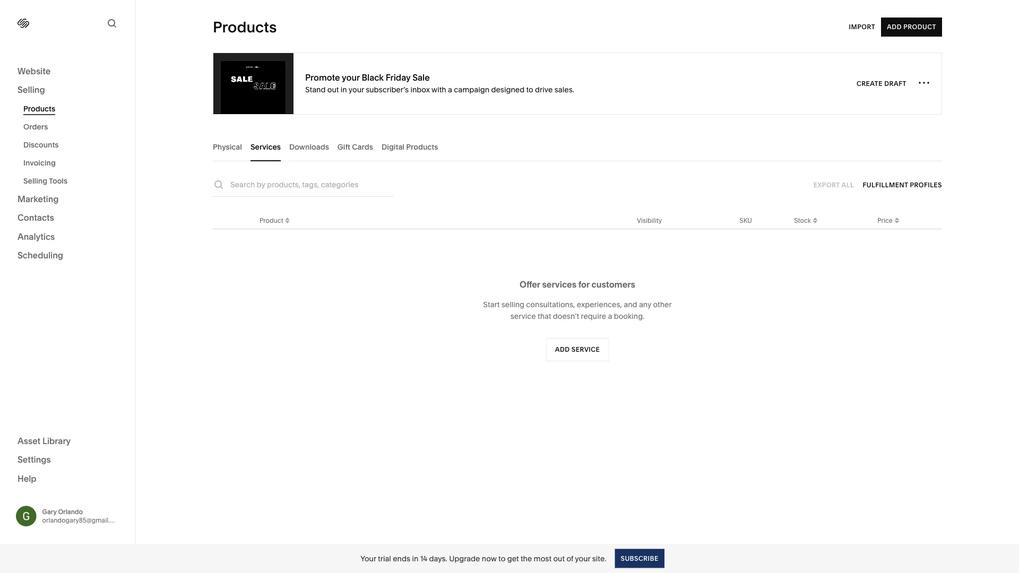Task type: vqa. For each thing, say whether or not it's contained in the screenshot.
All
yes



Task type: describe. For each thing, give the bounding box(es) containing it.
booking.
[[614, 312, 645, 321]]

selling for selling
[[18, 85, 45, 95]]

services
[[251, 142, 281, 151]]

create draft button
[[857, 74, 907, 93]]

fulfillment
[[863, 181, 909, 189]]

add service
[[555, 346, 600, 354]]

scheduling
[[18, 250, 63, 261]]

selling for selling tools
[[23, 177, 47, 186]]

contacts
[[18, 213, 54, 223]]

black
[[362, 73, 384, 83]]

1 horizontal spatial products
[[213, 18, 277, 36]]

require
[[581, 312, 607, 321]]

discounts
[[23, 140, 59, 150]]

selling tools link
[[23, 172, 124, 190]]

visibility
[[637, 217, 662, 224]]

import button
[[850, 18, 876, 37]]

gift cards button
[[338, 132, 373, 161]]

profiles
[[911, 181, 943, 189]]

services button
[[251, 132, 281, 161]]

export
[[814, 181, 840, 189]]

fulfillment profiles
[[863, 181, 943, 189]]

designed
[[492, 85, 525, 94]]

help
[[18, 474, 36, 484]]

cards
[[352, 142, 373, 151]]

discounts link
[[23, 136, 124, 154]]

gary orlando orlandogary85@gmail.com
[[42, 508, 123, 525]]

1 vertical spatial products
[[23, 104, 55, 113]]

0 vertical spatial your
[[342, 73, 360, 83]]

consultations,
[[527, 300, 575, 309]]

promote
[[305, 73, 340, 83]]

1 horizontal spatial out
[[554, 555, 565, 564]]

tools
[[49, 177, 68, 186]]

other
[[654, 300, 672, 309]]

downloads button
[[289, 132, 329, 161]]

to inside promote your black friday sale stand out in your subscriber's inbox with a campaign designed to drive sales.
[[527, 85, 534, 94]]

products link
[[23, 100, 124, 118]]

fulfillment profiles button
[[863, 176, 943, 195]]

gift cards
[[338, 142, 373, 151]]

physical button
[[213, 132, 242, 161]]

add product
[[888, 23, 937, 31]]

service inside button
[[572, 346, 600, 354]]

trial
[[378, 555, 391, 564]]

selling link
[[18, 84, 118, 97]]

export all button
[[814, 176, 855, 195]]

most
[[534, 555, 552, 564]]

sale
[[413, 73, 430, 83]]

stock
[[795, 217, 812, 224]]

start
[[484, 300, 500, 309]]

drive
[[535, 85, 553, 94]]

create draft
[[857, 80, 907, 87]]

analytics
[[18, 232, 55, 242]]

upgrade
[[449, 555, 480, 564]]

digital products button
[[382, 132, 438, 161]]

a inside the start selling consultations, experiences, and any other service that doesn't require a booking.
[[608, 312, 613, 321]]

subscriber's
[[366, 85, 409, 94]]

1 vertical spatial your
[[349, 85, 364, 94]]

website link
[[18, 65, 118, 78]]

get
[[508, 555, 519, 564]]

product inside add product button
[[904, 23, 937, 31]]

add service button
[[546, 338, 609, 362]]

offer
[[520, 279, 541, 290]]

orlando
[[58, 508, 83, 516]]

help link
[[18, 473, 36, 485]]

doesn't
[[553, 312, 580, 321]]

offer services for customers
[[520, 279, 636, 290]]

downloads
[[289, 142, 329, 151]]

of
[[567, 555, 574, 564]]

export all
[[814, 181, 855, 189]]

marketing
[[18, 194, 59, 204]]

selling
[[502, 300, 525, 309]]

scheduling link
[[18, 250, 118, 262]]

friday
[[386, 73, 411, 83]]



Task type: locate. For each thing, give the bounding box(es) containing it.
add for add service
[[555, 346, 570, 354]]

1 vertical spatial service
[[572, 346, 600, 354]]

0 vertical spatial add
[[888, 23, 902, 31]]

Search by products, tags, categories field
[[231, 179, 394, 191]]

your down black
[[349, 85, 364, 94]]

asset
[[18, 436, 40, 446]]

out
[[328, 85, 339, 94], [554, 555, 565, 564]]

customers
[[592, 279, 636, 290]]

2 vertical spatial your
[[575, 555, 591, 564]]

service down selling
[[511, 312, 536, 321]]

service inside the start selling consultations, experiences, and any other service that doesn't require a booking.
[[511, 312, 536, 321]]

asset library
[[18, 436, 71, 446]]

add down doesn't
[[555, 346, 570, 354]]

settings
[[18, 455, 51, 465]]

1 horizontal spatial add
[[888, 23, 902, 31]]

dropdown icon image
[[283, 215, 292, 223], [812, 215, 820, 223], [893, 215, 902, 223], [283, 218, 292, 227], [812, 218, 820, 227], [893, 218, 902, 227]]

1 horizontal spatial a
[[608, 312, 613, 321]]

and
[[624, 300, 638, 309]]

a right with
[[448, 85, 453, 94]]

digital products
[[382, 142, 438, 151]]

0 vertical spatial service
[[511, 312, 536, 321]]

0 vertical spatial in
[[341, 85, 347, 94]]

service down require
[[572, 346, 600, 354]]

add product button
[[882, 18, 943, 37]]

your right of
[[575, 555, 591, 564]]

0 horizontal spatial products
[[23, 104, 55, 113]]

1 vertical spatial in
[[412, 555, 419, 564]]

with
[[432, 85, 447, 94]]

0 vertical spatial to
[[527, 85, 534, 94]]

in right stand
[[341, 85, 347, 94]]

sales.
[[555, 85, 575, 94]]

0 horizontal spatial in
[[341, 85, 347, 94]]

website
[[18, 66, 51, 76]]

orders
[[23, 122, 48, 131]]

orlandogary85@gmail.com
[[42, 517, 123, 525]]

marketing link
[[18, 193, 118, 206]]

promote your black friday sale stand out in your subscriber's inbox with a campaign designed to drive sales.
[[305, 73, 575, 94]]

0 vertical spatial out
[[328, 85, 339, 94]]

products
[[213, 18, 277, 36], [23, 104, 55, 113], [406, 142, 438, 151]]

stand
[[305, 85, 326, 94]]

1 vertical spatial out
[[554, 555, 565, 564]]

out left of
[[554, 555, 565, 564]]

selling up the marketing
[[23, 177, 47, 186]]

asset library link
[[18, 436, 118, 448]]

out inside promote your black friday sale stand out in your subscriber's inbox with a campaign designed to drive sales.
[[328, 85, 339, 94]]

gary
[[42, 508, 57, 516]]

create
[[857, 80, 883, 87]]

that
[[538, 312, 552, 321]]

ends
[[393, 555, 411, 564]]

0 vertical spatial product
[[904, 23, 937, 31]]

physical
[[213, 142, 242, 151]]

gift
[[338, 142, 351, 151]]

selling
[[18, 85, 45, 95], [23, 177, 47, 186]]

selling down the website in the left top of the page
[[18, 85, 45, 95]]

1 horizontal spatial product
[[904, 23, 937, 31]]

1 horizontal spatial to
[[527, 85, 534, 94]]

your left black
[[342, 73, 360, 83]]

your trial ends in 14 days. upgrade now to get the most out of your site.
[[361, 555, 607, 564]]

0 vertical spatial products
[[213, 18, 277, 36]]

products inside 'button'
[[406, 142, 438, 151]]

draft
[[885, 80, 907, 87]]

0 vertical spatial a
[[448, 85, 453, 94]]

to left get
[[499, 555, 506, 564]]

1 vertical spatial add
[[555, 346, 570, 354]]

1 horizontal spatial service
[[572, 346, 600, 354]]

14
[[420, 555, 428, 564]]

site.
[[593, 555, 607, 564]]

0 horizontal spatial product
[[260, 217, 283, 224]]

service
[[511, 312, 536, 321], [572, 346, 600, 354]]

0 horizontal spatial to
[[499, 555, 506, 564]]

subscribe button
[[615, 549, 665, 569]]

0 horizontal spatial out
[[328, 85, 339, 94]]

your
[[361, 555, 376, 564]]

add right import
[[888, 23, 902, 31]]

1 vertical spatial to
[[499, 555, 506, 564]]

a inside promote your black friday sale stand out in your subscriber's inbox with a campaign designed to drive sales.
[[448, 85, 453, 94]]

sku
[[740, 217, 753, 224]]

library
[[42, 436, 71, 446]]

invoicing
[[23, 159, 56, 168]]

any
[[639, 300, 652, 309]]

0 horizontal spatial service
[[511, 312, 536, 321]]

in left 14
[[412, 555, 419, 564]]

all
[[842, 181, 855, 189]]

0 vertical spatial selling
[[18, 85, 45, 95]]

campaign
[[454, 85, 490, 94]]

selling tools
[[23, 177, 68, 186]]

days.
[[429, 555, 448, 564]]

1 vertical spatial selling
[[23, 177, 47, 186]]

experiences,
[[577, 300, 622, 309]]

inbox
[[411, 85, 430, 94]]

your
[[342, 73, 360, 83], [349, 85, 364, 94], [575, 555, 591, 564]]

out down promote
[[328, 85, 339, 94]]

1 horizontal spatial in
[[412, 555, 419, 564]]

product
[[904, 23, 937, 31], [260, 217, 283, 224]]

2 vertical spatial products
[[406, 142, 438, 151]]

settings link
[[18, 454, 118, 467]]

add for add product
[[888, 23, 902, 31]]

0 horizontal spatial a
[[448, 85, 453, 94]]

a down experiences,
[[608, 312, 613, 321]]

a
[[448, 85, 453, 94], [608, 312, 613, 321]]

price
[[878, 217, 893, 224]]

now
[[482, 555, 497, 564]]

tab list containing physical
[[213, 132, 943, 161]]

0 horizontal spatial add
[[555, 346, 570, 354]]

subscribe
[[621, 555, 659, 563]]

orders link
[[23, 118, 124, 136]]

digital
[[382, 142, 405, 151]]

analytics link
[[18, 231, 118, 244]]

services
[[543, 279, 577, 290]]

1 vertical spatial a
[[608, 312, 613, 321]]

contacts link
[[18, 212, 118, 225]]

2 horizontal spatial products
[[406, 142, 438, 151]]

the
[[521, 555, 532, 564]]

for
[[579, 279, 590, 290]]

import
[[850, 23, 876, 31]]

to left drive
[[527, 85, 534, 94]]

in inside promote your black friday sale stand out in your subscriber's inbox with a campaign designed to drive sales.
[[341, 85, 347, 94]]

start selling consultations, experiences, and any other service that doesn't require a booking.
[[484, 300, 672, 321]]

1 vertical spatial product
[[260, 217, 283, 224]]

tab list
[[213, 132, 943, 161]]

add
[[888, 23, 902, 31], [555, 346, 570, 354]]



